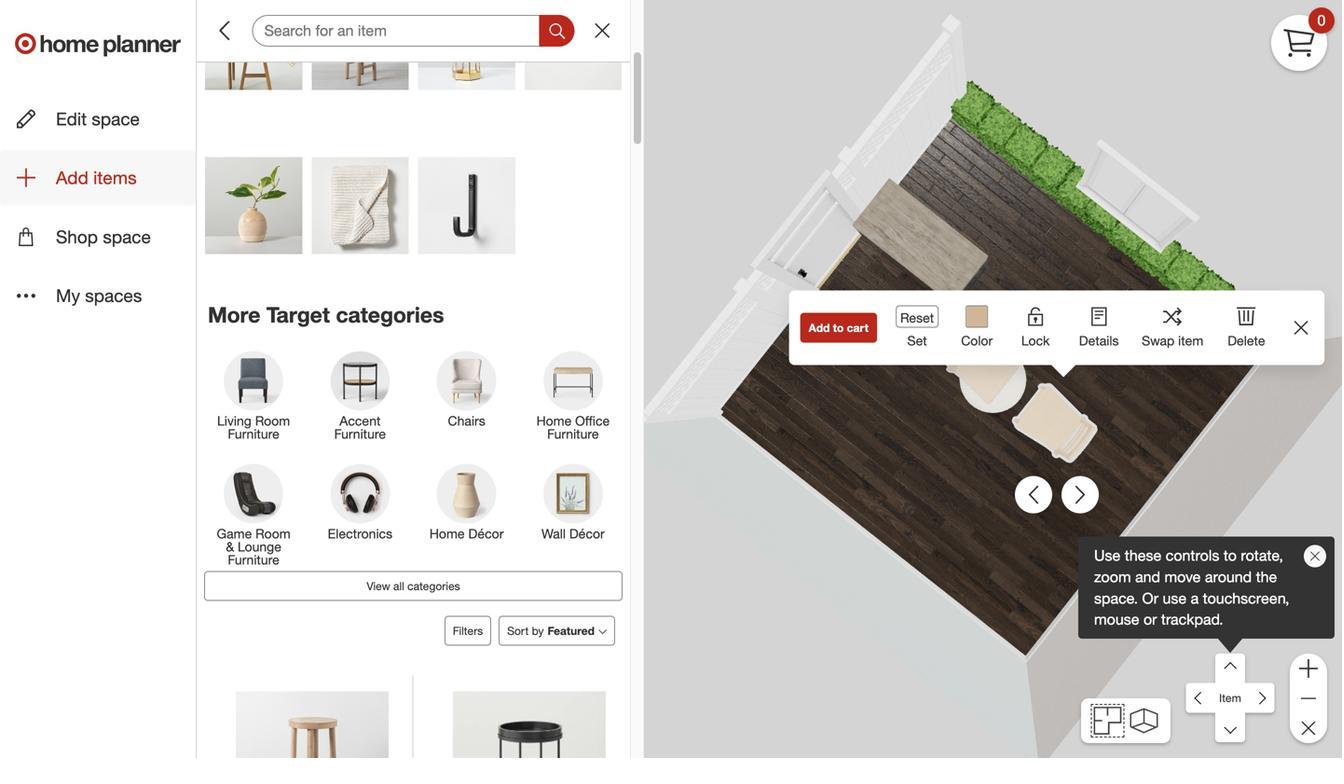 Task type: describe. For each thing, give the bounding box(es) containing it.
view
[[367, 579, 390, 593]]

home office furniture image
[[544, 351, 603, 411]]

by
[[532, 624, 544, 638]]

filters button
[[445, 616, 492, 646]]

move
[[1165, 568, 1201, 586]]

lounge
[[238, 538, 282, 555]]

shop space button
[[0, 209, 196, 264]]

electronics button
[[307, 463, 414, 562]]

home décor image
[[437, 464, 497, 523]]

color button
[[950, 290, 1004, 365]]

and
[[1136, 568, 1161, 586]]

living room furniture
[[217, 412, 290, 442]]

furniture inside the accent furniture button
[[334, 425, 386, 442]]

décor for wall décor
[[570, 525, 605, 542]]

edit
[[56, 108, 87, 130]]

wall
[[542, 525, 566, 542]]

electronics
[[328, 525, 393, 542]]

move asset south by 6" image
[[1246, 683, 1275, 713]]

add items
[[56, 167, 137, 188]]

game room & lounge furniture button
[[200, 463, 307, 571]]

the
[[1257, 568, 1278, 586]]

furniture inside game room & lounge furniture
[[228, 551, 280, 568]]

space for edit space
[[92, 108, 140, 130]]

filters
[[453, 624, 483, 638]]

0
[[1318, 11, 1326, 29]]

lock
[[1022, 332, 1050, 349]]

use these controls to rotate, zoom and move around the space. or use a touchscreen, mouse or trackpad. tooltip
[[1079, 537, 1335, 639]]

to inside button
[[833, 321, 844, 335]]

chairs
[[448, 412, 486, 429]]

room for game room & lounge furniture
[[256, 525, 291, 542]]

electronics image
[[330, 464, 390, 523]]

home for home décor
[[430, 525, 465, 542]]

shop
[[56, 226, 98, 247]]

add to cart
[[809, 321, 869, 335]]

my spaces button
[[0, 268, 196, 323]]

game room & lounge furniture
[[217, 525, 291, 568]]

or
[[1143, 589, 1159, 607]]

office
[[575, 412, 610, 429]]

accent furniture button
[[307, 350, 414, 449]]

move asset west by 6" image
[[1216, 713, 1246, 743]]

details
[[1080, 332, 1119, 349]]

game room & lounge furniture image
[[224, 464, 284, 523]]

home office furniture
[[537, 412, 610, 442]]

controls
[[1166, 547, 1220, 565]]

spaces
[[85, 285, 142, 306]]

a
[[1191, 589, 1199, 607]]

featured
[[548, 624, 595, 638]]

edit space
[[56, 108, 140, 130]]

sort
[[507, 624, 529, 638]]

move asset north by 6" image
[[1187, 683, 1216, 713]]

home décor button
[[414, 463, 520, 562]]

my spaces
[[56, 285, 142, 306]]

trackpad.
[[1162, 610, 1224, 629]]

shaker drink side table - hearth & hand™ with magnolia image
[[236, 691, 389, 758]]

add items button
[[0, 150, 196, 205]]

delete
[[1228, 332, 1266, 349]]

0 button
[[1272, 7, 1335, 71]]

swap item button
[[1131, 290, 1215, 361]]

reset set
[[901, 310, 935, 349]]

edit space button
[[0, 91, 196, 147]]

swap item
[[1142, 332, 1204, 349]]



Task type: vqa. For each thing, say whether or not it's contained in the screenshot.
Clear related to Clear
no



Task type: locate. For each thing, give the bounding box(es) containing it.
add for add items
[[56, 167, 88, 188]]

home down home décor image
[[430, 525, 465, 542]]

delete button
[[1215, 290, 1279, 361]]

living room furniture image
[[224, 351, 284, 411]]

wall décor button
[[520, 463, 627, 562]]

home planner landing page image
[[15, 15, 181, 75]]

&
[[226, 538, 234, 555]]

0 vertical spatial to
[[833, 321, 844, 335]]

0 vertical spatial home
[[537, 412, 572, 429]]

all
[[394, 579, 405, 593]]

item
[[1179, 332, 1204, 349]]

décor
[[469, 525, 504, 542], [570, 525, 605, 542]]

categories for view all categories
[[408, 579, 460, 593]]

cart
[[847, 321, 869, 335]]

furniture down the living room furniture image
[[228, 425, 280, 442]]

wood & metal accent side table - black - hearth & hand™ with magnolia image
[[453, 691, 606, 758]]

1 vertical spatial room
[[256, 525, 291, 542]]

0 vertical spatial room
[[255, 412, 290, 429]]

living room furniture button
[[200, 350, 307, 449]]

accent
[[340, 412, 381, 429]]

target
[[267, 302, 330, 328]]

décor right wall
[[570, 525, 605, 542]]

add to cart button
[[801, 313, 877, 343]]

around
[[1206, 568, 1252, 586]]

use
[[1095, 547, 1121, 565]]

furniture inside the home office furniture
[[547, 425, 599, 442]]

wall décor
[[542, 525, 605, 542]]

categories
[[336, 302, 444, 328], [408, 579, 460, 593]]

these
[[1125, 547, 1162, 565]]

space right edit
[[92, 108, 140, 130]]

living
[[217, 412, 252, 429]]

room
[[255, 412, 290, 429], [256, 525, 291, 542]]

furniture down home office furniture image
[[547, 425, 599, 442]]

1 vertical spatial categories
[[408, 579, 460, 593]]

1 horizontal spatial home
[[537, 412, 572, 429]]

categories up accent furniture image
[[336, 302, 444, 328]]

home for home office furniture
[[537, 412, 572, 429]]

furniture down game
[[228, 551, 280, 568]]

0 horizontal spatial home
[[430, 525, 465, 542]]

my
[[56, 285, 80, 306]]

Search for an item search field
[[252, 15, 575, 47]]

set
[[908, 332, 928, 349]]

reset
[[901, 310, 935, 326]]

furniture down accent furniture image
[[334, 425, 386, 442]]

lock button
[[1004, 290, 1068, 361]]

view all categories
[[367, 579, 460, 593]]

game
[[217, 525, 252, 542]]

or
[[1144, 610, 1158, 629]]

space
[[92, 108, 140, 130], [103, 226, 151, 247]]

sort by featured
[[507, 624, 595, 638]]

add left items
[[56, 167, 88, 188]]

1 horizontal spatial add
[[809, 321, 830, 335]]

home left office
[[537, 412, 572, 429]]

furniture
[[228, 425, 280, 442], [334, 425, 386, 442], [547, 425, 599, 442], [228, 551, 280, 568]]

add
[[56, 167, 88, 188], [809, 321, 830, 335]]

chairs button
[[414, 350, 520, 449]]

1 décor from the left
[[469, 525, 504, 542]]

use these controls to rotate, zoom and move around the space. or use a touchscreen, mouse or trackpad.
[[1095, 547, 1290, 629]]

more target categories
[[208, 302, 444, 328]]

room inside game room & lounge furniture
[[256, 525, 291, 542]]

space for shop space
[[103, 226, 151, 247]]

chairs image
[[437, 351, 497, 411]]

1 horizontal spatial décor
[[570, 525, 605, 542]]

1 horizontal spatial to
[[1224, 547, 1237, 565]]

0 horizontal spatial add
[[56, 167, 88, 188]]

add for add to cart
[[809, 321, 830, 335]]

0 horizontal spatial to
[[833, 321, 844, 335]]

categories right the all
[[408, 579, 460, 593]]

categories inside button
[[408, 579, 460, 593]]

1 vertical spatial to
[[1224, 547, 1237, 565]]

0 vertical spatial space
[[92, 108, 140, 130]]

home décor
[[430, 525, 504, 542]]

home inside the home office furniture
[[537, 412, 572, 429]]

to up around
[[1224, 547, 1237, 565]]

0 horizontal spatial décor
[[469, 525, 504, 542]]

2 décor from the left
[[570, 525, 605, 542]]

move asset east by 6" image
[[1216, 654, 1246, 683]]

shop space
[[56, 226, 151, 247]]

0 vertical spatial add
[[56, 167, 88, 188]]

items
[[93, 167, 137, 188]]

to
[[833, 321, 844, 335], [1224, 547, 1237, 565]]

item
[[1220, 691, 1242, 705]]

home
[[537, 412, 572, 429], [430, 525, 465, 542]]

details button
[[1068, 290, 1131, 361]]

more
[[208, 302, 261, 328]]

to left the cart at the top of page
[[833, 321, 844, 335]]

top view button icon image
[[1094, 707, 1122, 735]]

room for living room furniture
[[255, 412, 290, 429]]

to inside the 'use these controls to rotate, zoom and move around the space. or use a touchscreen, mouse or trackpad.'
[[1224, 547, 1237, 565]]

space right shop
[[103, 226, 151, 247]]

accent furniture
[[334, 412, 386, 442]]

wall décor image
[[543, 464, 603, 523]]

add left the cart at the top of page
[[809, 321, 830, 335]]

view all categories button
[[204, 571, 623, 601]]

room inside living room furniture
[[255, 412, 290, 429]]

swap
[[1142, 332, 1175, 349]]

décor for home décor
[[469, 525, 504, 542]]

accent furniture image
[[330, 351, 390, 411]]

zoom
[[1095, 568, 1132, 586]]

color
[[962, 332, 993, 349]]

room right "living"
[[255, 412, 290, 429]]

room right game
[[256, 525, 291, 542]]

home office furniture button
[[520, 350, 627, 449]]

décor down home décor image
[[469, 525, 504, 542]]

1 vertical spatial space
[[103, 226, 151, 247]]

1 vertical spatial home
[[430, 525, 465, 542]]

front view button icon image
[[1131, 708, 1159, 733]]

space.
[[1095, 589, 1139, 607]]

0 vertical spatial categories
[[336, 302, 444, 328]]

1 vertical spatial add
[[809, 321, 830, 335]]

touchscreen,
[[1203, 589, 1290, 607]]

mouse
[[1095, 610, 1140, 629]]

categories for more target categories
[[336, 302, 444, 328]]

furniture inside living room furniture
[[228, 425, 280, 442]]

rotate,
[[1241, 547, 1284, 565]]

use
[[1163, 589, 1187, 607]]



